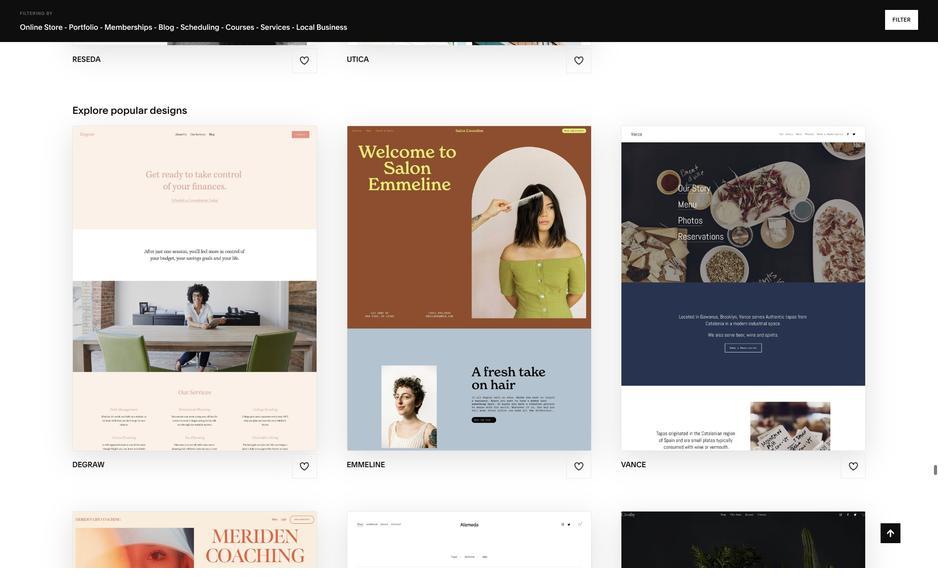 Task type: describe. For each thing, give the bounding box(es) containing it.
store
[[44, 23, 63, 32]]

4 - from the left
[[176, 23, 179, 32]]

2 - from the left
[[100, 23, 103, 32]]

preview degraw link
[[154, 282, 235, 306]]

preview for preview degraw
[[154, 289, 194, 299]]

courses
[[226, 23, 254, 32]]

filter button
[[886, 10, 919, 30]]

add degraw to your favorites list image
[[300, 462, 310, 472]]

preview vance link
[[708, 282, 780, 306]]

with for degraw
[[172, 271, 195, 281]]

crosby image
[[622, 512, 866, 569]]

degraw image
[[73, 126, 317, 451]]

business
[[317, 23, 347, 32]]

start with emmeline button
[[414, 264, 525, 289]]

start with degraw
[[143, 271, 237, 281]]

1 - from the left
[[64, 23, 67, 32]]

start for preview vance
[[696, 271, 724, 281]]

add reseda to your favorites list image
[[300, 56, 310, 66]]

utica
[[347, 55, 369, 64]]

reseda image
[[73, 0, 317, 45]]

preview emmeline
[[425, 289, 514, 299]]

with for emmeline
[[443, 271, 466, 281]]

explore popular designs
[[72, 105, 187, 117]]

emmeline inside button
[[468, 271, 515, 281]]

7 - from the left
[[292, 23, 295, 32]]

start for preview emmeline
[[414, 271, 441, 281]]

vance inside button
[[751, 271, 782, 281]]

degraw inside preview degraw link
[[196, 289, 235, 299]]

preview for preview emmeline
[[425, 289, 464, 299]]

with for vance
[[726, 271, 749, 281]]

vance image
[[622, 126, 866, 451]]

local
[[296, 23, 315, 32]]

alameda image
[[347, 512, 591, 569]]

preview for preview vance
[[708, 289, 747, 299]]

1 vertical spatial emmeline
[[467, 289, 514, 299]]

start with vance
[[696, 271, 782, 281]]



Task type: locate. For each thing, give the bounding box(es) containing it.
1 with from the left
[[172, 271, 195, 281]]

1 horizontal spatial with
[[443, 271, 466, 281]]

add emmeline to your favorites list image
[[574, 462, 584, 472]]

start inside button
[[696, 271, 724, 281]]

explore
[[72, 105, 108, 117]]

2 horizontal spatial preview
[[708, 289, 747, 299]]

2 start from the left
[[414, 271, 441, 281]]

start with degraw button
[[143, 264, 247, 289]]

6 - from the left
[[256, 23, 259, 32]]

services
[[261, 23, 290, 32]]

portfolio
[[69, 23, 98, 32]]

reseda
[[72, 55, 101, 64]]

back to top image
[[886, 529, 896, 539]]

with inside start with emmeline button
[[443, 271, 466, 281]]

preview degraw
[[154, 289, 235, 299]]

0 horizontal spatial with
[[172, 271, 195, 281]]

- left the local
[[292, 23, 295, 32]]

emmeline
[[468, 271, 515, 281], [467, 289, 514, 299], [347, 461, 385, 470]]

2 horizontal spatial with
[[726, 271, 749, 281]]

preview
[[154, 289, 194, 299], [425, 289, 464, 299], [708, 289, 747, 299]]

with up preview vance
[[726, 271, 749, 281]]

2 horizontal spatial start
[[696, 271, 724, 281]]

emmeline image
[[347, 126, 591, 451]]

degraw
[[198, 271, 237, 281], [196, 289, 235, 299], [72, 461, 105, 470]]

preview vance
[[708, 289, 780, 299]]

5 - from the left
[[221, 23, 224, 32]]

start for preview degraw
[[143, 271, 170, 281]]

3 with from the left
[[726, 271, 749, 281]]

preview down start with degraw
[[154, 289, 194, 299]]

utica image
[[347, 0, 591, 45]]

- right blog
[[176, 23, 179, 32]]

- right portfolio
[[100, 23, 103, 32]]

- left blog
[[154, 23, 157, 32]]

degraw inside the start with degraw button
[[198, 271, 237, 281]]

designs
[[150, 105, 187, 117]]

2 preview from the left
[[425, 289, 464, 299]]

with
[[172, 271, 195, 281], [443, 271, 466, 281], [726, 271, 749, 281]]

1 start from the left
[[143, 271, 170, 281]]

add utica to your favorites list image
[[574, 56, 584, 66]]

1 vertical spatial vance
[[749, 289, 780, 299]]

with inside start with vance button
[[726, 271, 749, 281]]

filter
[[893, 16, 911, 23]]

preview emmeline link
[[425, 282, 514, 306]]

2 with from the left
[[443, 271, 466, 281]]

start
[[143, 271, 170, 281], [414, 271, 441, 281], [696, 271, 724, 281]]

2 vertical spatial degraw
[[72, 461, 105, 470]]

with up preview degraw
[[172, 271, 195, 281]]

1 vertical spatial degraw
[[196, 289, 235, 299]]

start with vance button
[[696, 264, 791, 289]]

- right store
[[64, 23, 67, 32]]

1 horizontal spatial start
[[414, 271, 441, 281]]

preview down start with emmeline
[[425, 289, 464, 299]]

add vance to your favorites list image
[[849, 462, 859, 472]]

2 vertical spatial vance
[[622, 461, 646, 470]]

with inside the start with degraw button
[[172, 271, 195, 281]]

0 vertical spatial degraw
[[198, 271, 237, 281]]

with up "preview emmeline"
[[443, 271, 466, 281]]

by
[[46, 11, 53, 16]]

popular
[[111, 105, 147, 117]]

meriden image
[[73, 512, 317, 569]]

1 horizontal spatial preview
[[425, 289, 464, 299]]

online store - portfolio - memberships - blog - scheduling - courses - services - local business
[[20, 23, 347, 32]]

- left courses
[[221, 23, 224, 32]]

3 preview from the left
[[708, 289, 747, 299]]

preview down the start with vance
[[708, 289, 747, 299]]

blog
[[159, 23, 174, 32]]

online
[[20, 23, 42, 32]]

vance
[[751, 271, 782, 281], [749, 289, 780, 299], [622, 461, 646, 470]]

filtering
[[20, 11, 45, 16]]

filtering by
[[20, 11, 53, 16]]

2 vertical spatial emmeline
[[347, 461, 385, 470]]

3 start from the left
[[696, 271, 724, 281]]

0 vertical spatial emmeline
[[468, 271, 515, 281]]

3 - from the left
[[154, 23, 157, 32]]

-
[[64, 23, 67, 32], [100, 23, 103, 32], [154, 23, 157, 32], [176, 23, 179, 32], [221, 23, 224, 32], [256, 23, 259, 32], [292, 23, 295, 32]]

1 preview from the left
[[154, 289, 194, 299]]

0 horizontal spatial start
[[143, 271, 170, 281]]

scheduling
[[181, 23, 220, 32]]

0 vertical spatial vance
[[751, 271, 782, 281]]

0 horizontal spatial preview
[[154, 289, 194, 299]]

memberships
[[105, 23, 152, 32]]

start with emmeline
[[414, 271, 515, 281]]

- right courses
[[256, 23, 259, 32]]



Task type: vqa. For each thing, say whether or not it's contained in the screenshot.


